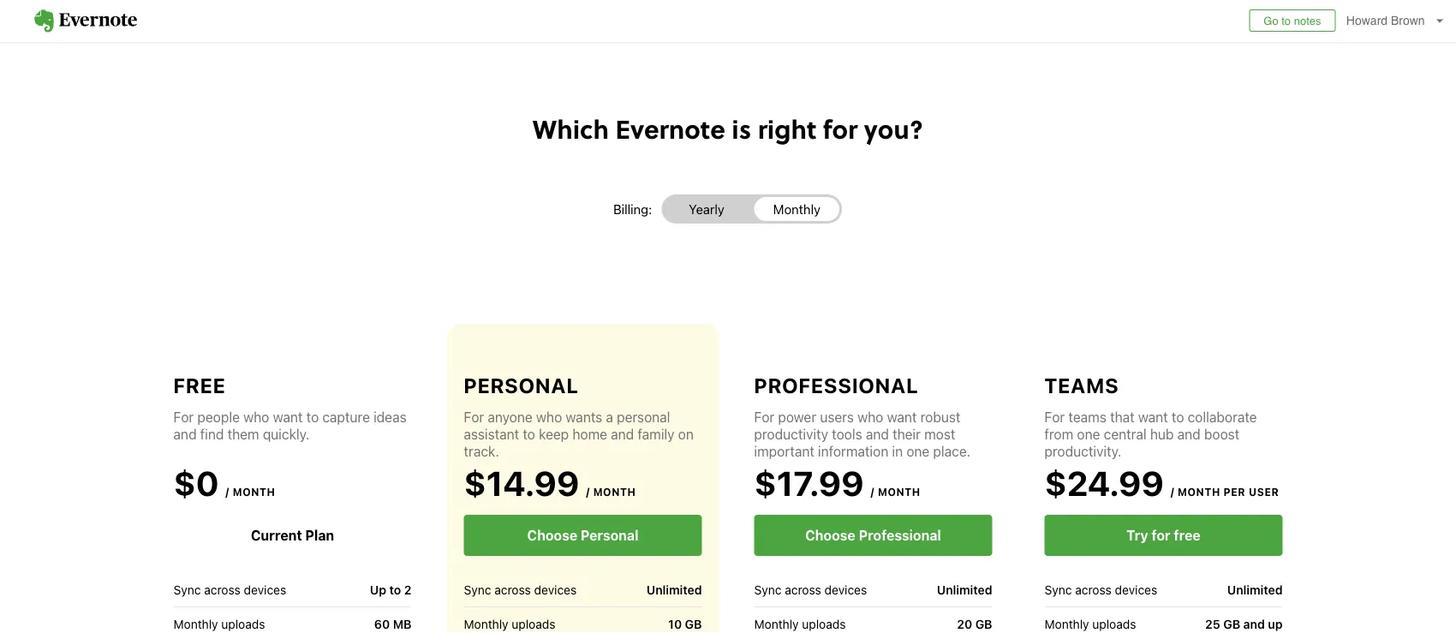 Task type: describe. For each thing, give the bounding box(es) containing it.
try for free
[[1127, 527, 1201, 544]]

user
[[1249, 486, 1279, 498]]

professional
[[754, 373, 919, 397]]

and inside for power users who want robust productivity tools and their most important information in one place.
[[866, 426, 889, 442]]

for people who want to capture ideas and find them quickly.
[[173, 409, 407, 442]]

and inside "for teams that want to collaborate from one central hub and boost productivity."
[[1178, 426, 1201, 442]]

month for $14.99
[[593, 486, 636, 498]]

try
[[1127, 527, 1148, 544]]

unlimited for 10 gb
[[647, 583, 702, 597]]

25
[[1205, 617, 1220, 631]]

evernote
[[615, 110, 725, 146]]

on
[[678, 426, 694, 442]]

uploads for 60 mb
[[221, 617, 265, 631]]

family
[[638, 426, 675, 442]]

for for free
[[173, 409, 194, 425]]

go to notes
[[1264, 14, 1321, 27]]

and inside for anyone who wants a personal assistant to keep home and family on track.
[[611, 426, 634, 442]]

their
[[893, 426, 921, 442]]

personal
[[464, 373, 579, 397]]

to inside for anyone who wants a personal assistant to keep home and family on track.
[[523, 426, 535, 442]]

that
[[1110, 409, 1135, 425]]

want for free
[[273, 409, 303, 425]]

for for teams
[[1045, 409, 1065, 425]]

who for free
[[243, 409, 269, 425]]

current plan
[[251, 527, 334, 544]]

evernote link
[[17, 0, 154, 42]]

who inside for power users who want robust productivity tools and their most important information in one place.
[[858, 409, 884, 425]]

monthly for 10 gb
[[464, 617, 508, 631]]

mb
[[393, 617, 412, 631]]

20 gb
[[957, 617, 992, 631]]

free
[[173, 373, 226, 397]]

gb for 20
[[975, 617, 992, 631]]

howard
[[1347, 14, 1388, 27]]

choose professional button
[[754, 515, 992, 556]]

devices for 25 gb and up
[[1115, 583, 1157, 597]]

productivity.
[[1045, 443, 1122, 460]]

per
[[1224, 486, 1246, 498]]

up
[[1268, 617, 1283, 631]]

across for 20
[[785, 583, 821, 597]]

from
[[1045, 426, 1074, 442]]

sync for 25 gb and up
[[1045, 583, 1072, 597]]

monthly uploads for 25 gb and up
[[1045, 617, 1136, 631]]

professional
[[859, 527, 941, 544]]

wants
[[566, 409, 602, 425]]

for inside button
[[1152, 527, 1171, 544]]

one inside for power users who want robust productivity tools and their most important information in one place.
[[907, 443, 930, 460]]

devices for 10 gb
[[534, 583, 577, 597]]

want for teams
[[1138, 409, 1168, 425]]

$14.99 / month
[[464, 463, 636, 503]]

teams
[[1069, 409, 1107, 425]]

in
[[892, 443, 903, 460]]

central
[[1104, 426, 1147, 442]]

tools
[[832, 426, 862, 442]]

howard brown
[[1347, 14, 1425, 27]]

go to notes link
[[1249, 9, 1336, 32]]

across for 60
[[204, 583, 241, 597]]

anyone
[[488, 409, 533, 425]]

for teams that want to collaborate from one central hub and boost productivity.
[[1045, 409, 1257, 460]]

find
[[200, 426, 224, 442]]

month for $17.99
[[878, 486, 921, 498]]

productivity
[[754, 426, 828, 442]]

devices for 60 mb
[[244, 583, 286, 597]]

$17.99
[[754, 463, 864, 503]]

uploads for 10 gb
[[512, 617, 556, 631]]

2
[[404, 583, 412, 597]]

$14.99
[[464, 463, 579, 503]]

choose personal
[[527, 527, 639, 544]]

right
[[758, 110, 817, 146]]

for for personal
[[464, 409, 484, 425]]

sync across devices for 20
[[754, 583, 867, 597]]

teams
[[1045, 373, 1119, 397]]

/ for $14.99
[[586, 486, 590, 498]]

and inside for people who want to capture ideas and find them quickly.
[[173, 426, 197, 442]]

notes
[[1294, 14, 1321, 27]]

uploads for 20 gb
[[802, 617, 846, 631]]

sync for 10 gb
[[464, 583, 491, 597]]

for for professional
[[754, 409, 775, 425]]

most
[[924, 426, 955, 442]]

$17.99 / month
[[754, 463, 921, 503]]

monthly for 25 gb and up
[[1045, 617, 1089, 631]]

boost
[[1204, 426, 1240, 442]]

plan
[[305, 527, 334, 544]]

capture
[[322, 409, 370, 425]]

and left up
[[1244, 617, 1265, 631]]

$24.99 / month per user
[[1045, 463, 1279, 503]]



Task type: locate. For each thing, give the bounding box(es) containing it.
1 unlimited from the left
[[647, 583, 702, 597]]

brown
[[1391, 14, 1425, 27]]

1 horizontal spatial choose
[[805, 527, 856, 544]]

1 across from the left
[[204, 583, 241, 597]]

/ up choose personal "button"
[[586, 486, 590, 498]]

one
[[1077, 426, 1100, 442], [907, 443, 930, 460]]

monthly for 20 gb
[[754, 617, 799, 631]]

1 for from the left
[[173, 409, 194, 425]]

0 horizontal spatial want
[[273, 409, 303, 425]]

to inside for people who want to capture ideas and find them quickly.
[[306, 409, 319, 425]]

for up assistant
[[464, 409, 484, 425]]

which evernote is right for you?
[[533, 110, 924, 146]]

unlimited up 25 gb and up
[[1227, 583, 1283, 597]]

gb
[[685, 617, 702, 631], [975, 617, 992, 631], [1224, 617, 1241, 631]]

3 who from the left
[[858, 409, 884, 425]]

which
[[533, 110, 609, 146]]

1 month from the left
[[233, 486, 275, 498]]

for
[[173, 409, 194, 425], [464, 409, 484, 425], [754, 409, 775, 425], [1045, 409, 1065, 425]]

current
[[251, 527, 302, 544]]

month
[[233, 486, 275, 498], [593, 486, 636, 498], [878, 486, 921, 498], [1178, 486, 1221, 498]]

2 choose from the left
[[805, 527, 856, 544]]

1 horizontal spatial gb
[[975, 617, 992, 631]]

4 / from the left
[[1171, 486, 1175, 498]]

devices for 20 gb
[[825, 583, 867, 597]]

10
[[668, 617, 682, 631]]

who up keep at the bottom left of the page
[[536, 409, 562, 425]]

one inside "for teams that want to collaborate from one central hub and boost productivity."
[[1077, 426, 1100, 442]]

devices down the try
[[1115, 583, 1157, 597]]

to right go
[[1282, 14, 1291, 27]]

monthly uploads
[[173, 617, 265, 631], [464, 617, 556, 631], [754, 617, 846, 631], [1045, 617, 1136, 631]]

important
[[754, 443, 815, 460]]

0 vertical spatial for
[[823, 110, 858, 146]]

and left their
[[866, 426, 889, 442]]

sync across devices
[[173, 583, 286, 597], [464, 583, 577, 597], [754, 583, 867, 597], [1045, 583, 1157, 597]]

quickly.
[[263, 426, 310, 442]]

monthly
[[773, 202, 821, 217], [173, 617, 218, 631], [464, 617, 508, 631], [754, 617, 799, 631], [1045, 617, 1089, 631]]

across for 10
[[494, 583, 531, 597]]

for inside for anyone who wants a personal assistant to keep home and family on track.
[[464, 409, 484, 425]]

keep
[[539, 426, 569, 442]]

for right right
[[823, 110, 858, 146]]

4 sync from the left
[[1045, 583, 1072, 597]]

who for personal
[[536, 409, 562, 425]]

gb right 20
[[975, 617, 992, 631]]

for right the try
[[1152, 527, 1171, 544]]

choose professional
[[805, 527, 941, 544]]

3 / from the left
[[871, 486, 875, 498]]

1 monthly uploads from the left
[[173, 617, 265, 631]]

who up 'tools'
[[858, 409, 884, 425]]

want up quickly.
[[273, 409, 303, 425]]

uploads for 25 gb and up
[[1093, 617, 1136, 631]]

up to 2
[[370, 583, 412, 597]]

2 month from the left
[[593, 486, 636, 498]]

2 who from the left
[[536, 409, 562, 425]]

/ inside $14.99 / month
[[586, 486, 590, 498]]

and left find
[[173, 426, 197, 442]]

4 month from the left
[[1178, 486, 1221, 498]]

for left people
[[173, 409, 194, 425]]

sync across devices for 10
[[464, 583, 577, 597]]

want up "hub"
[[1138, 409, 1168, 425]]

choose down $14.99 / month
[[527, 527, 577, 544]]

and down a
[[611, 426, 634, 442]]

up
[[370, 583, 386, 597]]

/ up choose professional
[[871, 486, 875, 498]]

choose down the "$17.99 / month"
[[805, 527, 856, 544]]

gb right 25
[[1224, 617, 1241, 631]]

users
[[820, 409, 854, 425]]

month down in
[[878, 486, 921, 498]]

free
[[1174, 527, 1201, 544]]

want
[[273, 409, 303, 425], [887, 409, 917, 425], [1138, 409, 1168, 425]]

for up from
[[1045, 409, 1065, 425]]

devices down the choose personal
[[534, 583, 577, 597]]

to left '2'
[[389, 583, 401, 597]]

monthly for 60 mb
[[173, 617, 218, 631]]

unlimited for 20 gb
[[937, 583, 992, 597]]

1 horizontal spatial want
[[887, 409, 917, 425]]

sync
[[173, 583, 201, 597], [464, 583, 491, 597], [754, 583, 782, 597], [1045, 583, 1072, 597]]

choose for choose personal
[[527, 527, 577, 544]]

2 / from the left
[[586, 486, 590, 498]]

who up them
[[243, 409, 269, 425]]

$0
[[173, 463, 219, 503]]

a
[[606, 409, 613, 425]]

4 for from the left
[[1045, 409, 1065, 425]]

2 sync across devices from the left
[[464, 583, 577, 597]]

place.
[[933, 443, 971, 460]]

to up quickly.
[[306, 409, 319, 425]]

across for 25
[[1075, 583, 1112, 597]]

3 devices from the left
[[825, 583, 867, 597]]

month inside $24.99 / month per user
[[1178, 486, 1221, 498]]

month left the per
[[1178, 486, 1221, 498]]

2 uploads from the left
[[512, 617, 556, 631]]

month for $24.99
[[1178, 486, 1221, 498]]

4 uploads from the left
[[1093, 617, 1136, 631]]

monthly uploads for 60 mb
[[173, 617, 265, 631]]

personal
[[617, 409, 670, 425]]

3 sync across devices from the left
[[754, 583, 867, 597]]

month up current
[[233, 486, 275, 498]]

1 devices from the left
[[244, 583, 286, 597]]

/ right "$0"
[[226, 486, 230, 498]]

devices down current
[[244, 583, 286, 597]]

unlimited up 10
[[647, 583, 702, 597]]

assistant
[[464, 426, 519, 442]]

1 sync across devices from the left
[[173, 583, 286, 597]]

$0 / month
[[173, 463, 275, 503]]

go
[[1264, 14, 1279, 27]]

to
[[1282, 14, 1291, 27], [306, 409, 319, 425], [1172, 409, 1184, 425], [523, 426, 535, 442], [389, 583, 401, 597]]

collaborate
[[1188, 409, 1257, 425]]

4 monthly uploads from the left
[[1045, 617, 1136, 631]]

for inside for people who want to capture ideas and find them quickly.
[[173, 409, 194, 425]]

want up their
[[887, 409, 917, 425]]

sync for 60 mb
[[173, 583, 201, 597]]

0 horizontal spatial one
[[907, 443, 930, 460]]

unlimited for 25 gb and up
[[1227, 583, 1283, 597]]

1 uploads from the left
[[221, 617, 265, 631]]

3 want from the left
[[1138, 409, 1168, 425]]

/ up try for free
[[1171, 486, 1175, 498]]

0 horizontal spatial gb
[[685, 617, 702, 631]]

2 horizontal spatial unlimited
[[1227, 583, 1283, 597]]

/ for $0
[[226, 486, 230, 498]]

gb for 10
[[685, 617, 702, 631]]

evernote image
[[17, 9, 154, 33]]

is
[[732, 110, 751, 146]]

who inside for people who want to capture ideas and find them quickly.
[[243, 409, 269, 425]]

60 mb
[[374, 617, 412, 631]]

howard brown link
[[1342, 0, 1456, 42]]

1 / from the left
[[226, 486, 230, 498]]

to left keep at the bottom left of the page
[[523, 426, 535, 442]]

for up 'productivity' on the right of page
[[754, 409, 775, 425]]

20
[[957, 617, 972, 631]]

across
[[204, 583, 241, 597], [494, 583, 531, 597], [785, 583, 821, 597], [1075, 583, 1112, 597]]

2 want from the left
[[887, 409, 917, 425]]

unlimited up 20
[[937, 583, 992, 597]]

1 gb from the left
[[685, 617, 702, 631]]

/ inside '$0 / month'
[[226, 486, 230, 498]]

try for free button
[[1045, 515, 1283, 556]]

want inside for power users who want robust productivity tools and their most important information in one place.
[[887, 409, 917, 425]]

month inside '$0 / month'
[[233, 486, 275, 498]]

1 sync from the left
[[173, 583, 201, 597]]

yearly
[[689, 202, 725, 217]]

you?
[[864, 110, 924, 146]]

3 unlimited from the left
[[1227, 583, 1283, 597]]

want inside "for teams that want to collaborate from one central hub and boost productivity."
[[1138, 409, 1168, 425]]

0 horizontal spatial who
[[243, 409, 269, 425]]

one right in
[[907, 443, 930, 460]]

/ for $17.99
[[871, 486, 875, 498]]

monthly uploads for 20 gb
[[754, 617, 846, 631]]

3 monthly uploads from the left
[[754, 617, 846, 631]]

$24.99
[[1045, 463, 1164, 503]]

3 across from the left
[[785, 583, 821, 597]]

information
[[818, 443, 889, 460]]

/ inside the "$17.99 / month"
[[871, 486, 875, 498]]

robust
[[921, 409, 961, 425]]

choose personal button
[[464, 515, 702, 556]]

sync across devices down the try
[[1045, 583, 1157, 597]]

3 for from the left
[[754, 409, 775, 425]]

billing:
[[613, 202, 652, 217]]

2 devices from the left
[[534, 583, 577, 597]]

who inside for anyone who wants a personal assistant to keep home and family on track.
[[536, 409, 562, 425]]

10 gb
[[668, 617, 702, 631]]

4 across from the left
[[1075, 583, 1112, 597]]

2 unlimited from the left
[[937, 583, 992, 597]]

2 across from the left
[[494, 583, 531, 597]]

uploads
[[221, 617, 265, 631], [512, 617, 556, 631], [802, 617, 846, 631], [1093, 617, 1136, 631]]

month inside the "$17.99 / month"
[[878, 486, 921, 498]]

sync across devices down the choose personal
[[464, 583, 577, 597]]

month inside $14.99 / month
[[593, 486, 636, 498]]

personal
[[581, 527, 639, 544]]

people
[[197, 409, 240, 425]]

3 gb from the left
[[1224, 617, 1241, 631]]

2 monthly uploads from the left
[[464, 617, 556, 631]]

track.
[[464, 443, 499, 460]]

1 horizontal spatial for
[[1152, 527, 1171, 544]]

1 who from the left
[[243, 409, 269, 425]]

1 vertical spatial for
[[1152, 527, 1171, 544]]

for inside for power users who want robust productivity tools and their most important information in one place.
[[754, 409, 775, 425]]

1 horizontal spatial unlimited
[[937, 583, 992, 597]]

sync across devices for 60
[[173, 583, 286, 597]]

one down teams on the bottom of page
[[1077, 426, 1100, 442]]

to inside "link"
[[1282, 14, 1291, 27]]

2 sync from the left
[[464, 583, 491, 597]]

0 horizontal spatial unlimited
[[647, 583, 702, 597]]

who
[[243, 409, 269, 425], [536, 409, 562, 425], [858, 409, 884, 425]]

choose inside choose personal "button"
[[527, 527, 577, 544]]

and right "hub"
[[1178, 426, 1201, 442]]

month up personal
[[593, 486, 636, 498]]

/ inside $24.99 / month per user
[[1171, 486, 1175, 498]]

choose for choose professional
[[805, 527, 856, 544]]

25 gb and up
[[1205, 617, 1283, 631]]

them
[[228, 426, 259, 442]]

choose
[[527, 527, 577, 544], [805, 527, 856, 544]]

60
[[374, 617, 390, 631]]

month for $0
[[233, 486, 275, 498]]

to up "hub"
[[1172, 409, 1184, 425]]

1 choose from the left
[[527, 527, 577, 544]]

hub
[[1150, 426, 1174, 442]]

want inside for people who want to capture ideas and find them quickly.
[[273, 409, 303, 425]]

3 uploads from the left
[[802, 617, 846, 631]]

1 horizontal spatial one
[[1077, 426, 1100, 442]]

current plan button
[[173, 515, 412, 556]]

0 vertical spatial one
[[1077, 426, 1100, 442]]

3 month from the left
[[878, 486, 921, 498]]

3 sync from the left
[[754, 583, 782, 597]]

for power users who want robust productivity tools and their most important information in one place.
[[754, 409, 971, 460]]

home
[[573, 426, 607, 442]]

gb for 25
[[1224, 617, 1241, 631]]

1 want from the left
[[273, 409, 303, 425]]

2 horizontal spatial gb
[[1224, 617, 1241, 631]]

monthly uploads for 10 gb
[[464, 617, 556, 631]]

for inside "for teams that want to collaborate from one central hub and boost productivity."
[[1045, 409, 1065, 425]]

1 vertical spatial one
[[907, 443, 930, 460]]

0 horizontal spatial choose
[[527, 527, 577, 544]]

sync for 20 gb
[[754, 583, 782, 597]]

/ for $24.99
[[1171, 486, 1175, 498]]

to inside "for teams that want to collaborate from one central hub and boost productivity."
[[1172, 409, 1184, 425]]

/
[[226, 486, 230, 498], [586, 486, 590, 498], [871, 486, 875, 498], [1171, 486, 1175, 498]]

sync across devices down current
[[173, 583, 286, 597]]

4 devices from the left
[[1115, 583, 1157, 597]]

ideas
[[374, 409, 407, 425]]

power
[[778, 409, 816, 425]]

sync across devices for 25
[[1045, 583, 1157, 597]]

0 horizontal spatial for
[[823, 110, 858, 146]]

2 horizontal spatial want
[[1138, 409, 1168, 425]]

2 horizontal spatial who
[[858, 409, 884, 425]]

devices down choose professional
[[825, 583, 867, 597]]

for anyone who wants a personal assistant to keep home and family on track.
[[464, 409, 694, 460]]

gb right 10
[[685, 617, 702, 631]]

sync across devices down choose professional
[[754, 583, 867, 597]]

1 horizontal spatial who
[[536, 409, 562, 425]]

for
[[823, 110, 858, 146], [1152, 527, 1171, 544]]

2 gb from the left
[[975, 617, 992, 631]]

2 for from the left
[[464, 409, 484, 425]]

choose inside choose professional button
[[805, 527, 856, 544]]

4 sync across devices from the left
[[1045, 583, 1157, 597]]



Task type: vqa. For each thing, say whether or not it's contained in the screenshot.
across
yes



